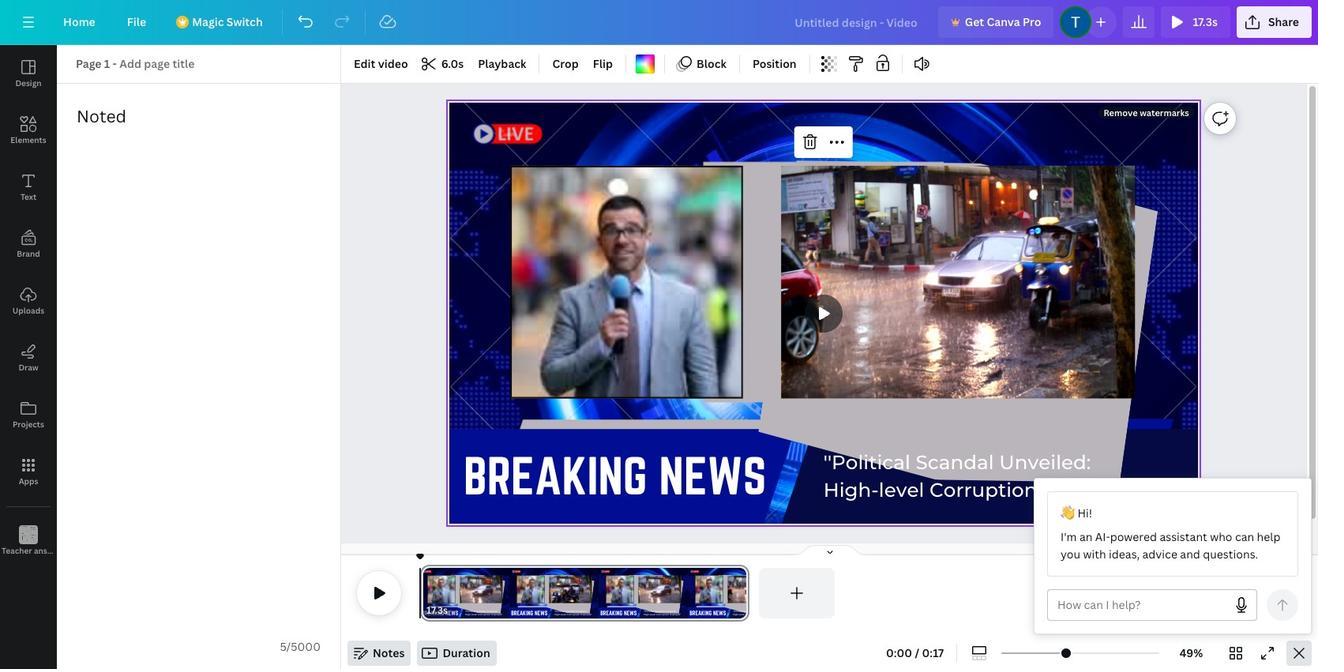 Task type: vqa. For each thing, say whether or not it's contained in the screenshot.
Font
no



Task type: describe. For each thing, give the bounding box(es) containing it.
flip button
[[587, 51, 619, 77]]

breaking news
[[464, 448, 767, 504]]

notes button
[[348, 641, 411, 666]]

can
[[1235, 529, 1255, 544]]

apps button
[[0, 443, 57, 500]]

👋 hi!
[[1061, 506, 1093, 521]]

share button
[[1237, 6, 1312, 38]]

level
[[879, 478, 925, 502]]

Design title text field
[[782, 6, 932, 38]]

magic
[[192, 14, 224, 29]]

position button
[[746, 51, 803, 77]]

0 vertical spatial 17.3s button
[[1162, 6, 1231, 38]]

assistant
[[1160, 529, 1208, 544]]

keys
[[63, 545, 80, 556]]

trimming, end edge slider
[[735, 568, 750, 619]]

high-
[[824, 478, 879, 502]]

brand button
[[0, 216, 57, 273]]

duration
[[443, 645, 490, 660]]

switch
[[227, 14, 263, 29]]

49% button
[[1166, 641, 1217, 666]]

notes
[[373, 645, 405, 660]]

corruption
[[930, 478, 1038, 502]]

5
[[280, 639, 287, 654]]

who
[[1210, 529, 1233, 544]]

block
[[697, 56, 727, 71]]

👋
[[1061, 506, 1075, 521]]

pro
[[1023, 14, 1041, 29]]

5 / 5000
[[280, 639, 321, 654]]

get canva pro
[[965, 14, 1041, 29]]

you
[[1061, 547, 1081, 562]]

1
[[104, 56, 110, 71]]

advice
[[1143, 547, 1178, 562]]

5000
[[291, 639, 321, 654]]

home link
[[51, 6, 108, 38]]

i'm an ai-powered assistant who can help you with ideas, advice and questions.
[[1061, 529, 1281, 562]]

5 out of 5,000 characters used element
[[280, 639, 321, 654]]

canva
[[987, 14, 1020, 29]]

uploads
[[13, 305, 44, 316]]

hide pages image
[[792, 544, 868, 557]]

questions.
[[1203, 547, 1258, 562]]

brand
[[17, 248, 40, 259]]

text
[[20, 191, 36, 202]]

video
[[378, 56, 408, 71]]

edit video
[[354, 56, 408, 71]]

0 horizontal spatial 17.3s button
[[427, 603, 448, 619]]

0:17
[[922, 645, 944, 660]]

design
[[15, 77, 42, 88]]

i'm
[[1061, 529, 1077, 544]]

ai-
[[1095, 529, 1110, 544]]

teacher answer keys
[[2, 545, 80, 556]]

text button
[[0, 159, 57, 216]]

edit video button
[[348, 51, 414, 77]]

6.0s
[[441, 56, 464, 71]]

projects
[[13, 419, 44, 430]]

6.0s button
[[416, 51, 470, 77]]

side panel tab list
[[0, 45, 80, 570]]

playback button
[[472, 51, 533, 77]]

main menu bar
[[0, 0, 1318, 45]]

draw
[[18, 362, 38, 373]]

hi!
[[1078, 506, 1093, 521]]

watermarks
[[1140, 107, 1189, 119]]

breaking
[[464, 448, 648, 504]]

remove watermarks
[[1104, 107, 1189, 119]]

an
[[1080, 529, 1093, 544]]



Task type: locate. For each thing, give the bounding box(es) containing it.
get
[[965, 14, 984, 29]]

1 horizontal spatial page title text field
[[455, 603, 461, 619]]

no color image
[[636, 55, 655, 73]]

0 vertical spatial 17.3s
[[1193, 14, 1218, 29]]

17.3s left share dropdown button at the right top
[[1193, 14, 1218, 29]]

exposed''
[[1043, 478, 1135, 502]]

page 1 -
[[76, 56, 120, 71]]

assistant panel dialog
[[1034, 478, 1312, 634]]

''political
[[824, 451, 911, 475]]

Page title text field
[[120, 55, 196, 73], [455, 603, 461, 619]]

draw button
[[0, 329, 57, 386]]

playback
[[478, 56, 526, 71]]

magic switch button
[[165, 6, 275, 38]]

0:00 / 0:17
[[886, 645, 944, 660]]

scandal
[[916, 451, 994, 475]]

1 horizontal spatial 17.3s button
[[1162, 6, 1231, 38]]

position
[[753, 56, 797, 71]]

powered
[[1110, 529, 1157, 544]]

17.3s button
[[1162, 6, 1231, 38], [427, 603, 448, 619]]

1 vertical spatial 17.3s button
[[427, 603, 448, 619]]

trimming, start edge slider
[[420, 568, 434, 619]]

uploads button
[[0, 273, 57, 329]]

page
[[76, 56, 102, 71]]

17.3s button up duration button
[[427, 603, 448, 619]]

1 horizontal spatial 17.3s
[[1193, 14, 1218, 29]]

crop
[[553, 56, 579, 71]]

elements button
[[0, 102, 57, 159]]

share
[[1269, 14, 1299, 29]]

49%
[[1180, 645, 1203, 660]]

0 horizontal spatial 17.3s
[[427, 604, 448, 617]]

unveiled:
[[1000, 451, 1091, 475]]

0 horizontal spatial page title text field
[[120, 55, 196, 73]]

17.3s inside main menu bar
[[1193, 14, 1218, 29]]

answer
[[34, 545, 61, 556]]

home
[[63, 14, 95, 29]]

and
[[1180, 547, 1201, 562]]

flip
[[593, 56, 613, 71]]

block button
[[671, 51, 733, 77]]

edit
[[354, 56, 376, 71]]

0:00
[[886, 645, 912, 660]]

ideas,
[[1109, 547, 1140, 562]]

/
[[287, 639, 291, 654], [915, 645, 920, 660]]

design button
[[0, 45, 57, 102]]

page title text field right -
[[120, 55, 196, 73]]

Notes will be displayed in Presenter View text field
[[58, 85, 340, 632]]

''political scandal unveiled: high-level corruption exposed''
[[824, 451, 1135, 502]]

/ for 0:00
[[915, 645, 920, 660]]

0 vertical spatial page title text field
[[120, 55, 196, 73]]

1 horizontal spatial /
[[915, 645, 920, 660]]

live with play button sign image
[[473, 123, 542, 145]]

magic switch
[[192, 14, 263, 29]]

1 vertical spatial page title text field
[[455, 603, 461, 619]]

Ask Canva Assistant for help text field
[[1058, 590, 1226, 620]]

duration button
[[417, 641, 497, 666]]

crop button
[[546, 51, 585, 77]]

-
[[113, 56, 117, 71]]

elements
[[10, 134, 46, 145]]

remove watermarks button
[[1099, 107, 1194, 119]]

17.3s button left share dropdown button at the right top
[[1162, 6, 1231, 38]]

1 vertical spatial 17.3s
[[427, 604, 448, 617]]

help
[[1257, 529, 1281, 544]]

;
[[27, 547, 30, 557]]

remove
[[1104, 107, 1138, 119]]

file
[[127, 14, 146, 29]]

projects button
[[0, 386, 57, 443]]

file button
[[114, 6, 159, 38]]

get canva pro button
[[938, 6, 1054, 38]]

news
[[659, 448, 767, 504]]

0 horizontal spatial /
[[287, 639, 291, 654]]

17.3s
[[1193, 14, 1218, 29], [427, 604, 448, 617]]

/ for 5
[[287, 639, 291, 654]]

apps
[[19, 476, 38, 487]]

with
[[1083, 547, 1106, 562]]

17.3s up duration button
[[427, 604, 448, 617]]

page title text field right trimming, start edge slider at the bottom of page
[[455, 603, 461, 619]]

teacher
[[2, 545, 32, 556]]



